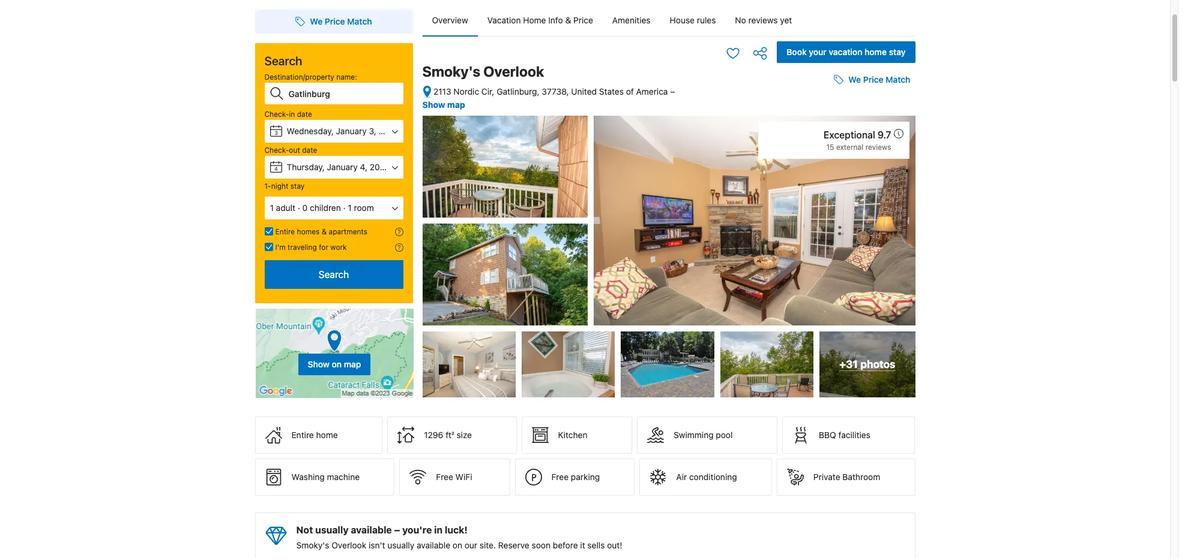 Task type: vqa. For each thing, say whether or not it's contained in the screenshot.
date corresponding to Check-out date
yes



Task type: describe. For each thing, give the bounding box(es) containing it.
size
[[457, 431, 472, 441]]

apartments
[[329, 228, 367, 237]]

washing machine
[[291, 473, 360, 483]]

in inside the "search" section
[[289, 110, 295, 119]]

+31
[[839, 358, 858, 371]]

1 horizontal spatial smoky's
[[422, 63, 480, 80]]

0 vertical spatial home
[[865, 47, 887, 57]]

free wifi button
[[399, 459, 510, 497]]

9.7
[[878, 130, 891, 141]]

kitchen button
[[521, 417, 632, 455]]

free for free wifi
[[436, 473, 453, 483]]

children
[[310, 203, 341, 213]]

2113
[[433, 86, 451, 97]]

on inside the "search" section
[[332, 359, 342, 370]]

not usually available – you're in luck! smoky's overlook isn't usually available on our site. reserve soon before it sells out!
[[296, 525, 622, 551]]

smoky's overlook
[[422, 63, 544, 80]]

check-out date
[[264, 146, 317, 155]]

swimming pool button
[[637, 417, 778, 455]]

+31 photos
[[839, 358, 895, 371]]

luck!
[[445, 525, 468, 536]]

our
[[465, 541, 477, 551]]

out!
[[607, 541, 622, 551]]

house rules
[[670, 15, 716, 25]]

facilities
[[838, 431, 870, 441]]

homes
[[297, 228, 320, 237]]

entire homes & apartments
[[275, 228, 367, 237]]

conditioning
[[689, 473, 737, 483]]

show inside 2113 nordic cir, gatlinburg, 37738, united states of america – show map
[[422, 100, 445, 110]]

book
[[787, 47, 807, 57]]

january for wednesday,
[[336, 126, 367, 136]]

3
[[274, 130, 278, 136]]

gatlinburg,
[[497, 86, 539, 97]]

reviews inside exceptional 9.7 15 external reviews
[[866, 143, 891, 152]]

vacation home info & price link
[[478, 5, 603, 36]]

wifi
[[455, 473, 472, 483]]

free parking
[[551, 473, 600, 483]]

37738,
[[542, 86, 569, 97]]

0 vertical spatial search
[[264, 54, 302, 68]]

vacation
[[487, 15, 521, 25]]

date for check-in date
[[297, 110, 312, 119]]

1 horizontal spatial &
[[565, 15, 571, 25]]

home
[[523, 15, 546, 25]]

air conditioning
[[676, 473, 737, 483]]

overview link
[[422, 5, 478, 36]]

your
[[809, 47, 827, 57]]

1296
[[424, 431, 443, 441]]

0 horizontal spatial reviews
[[748, 15, 778, 25]]

click to open map view image
[[422, 85, 431, 99]]

states
[[599, 86, 624, 97]]

traveling
[[288, 243, 317, 252]]

free wifi
[[436, 473, 472, 483]]

no reviews yet
[[735, 15, 792, 25]]

private bathroom
[[813, 473, 880, 483]]

date for check-out date
[[302, 146, 317, 155]]

nordic
[[453, 86, 479, 97]]

it
[[580, 541, 585, 551]]

pool
[[716, 431, 733, 441]]

show map button
[[422, 100, 465, 110]]

washing machine button
[[255, 459, 395, 497]]

entire for entire home
[[291, 431, 314, 441]]

wednesday, january 3, 2024
[[287, 126, 399, 136]]

– inside 2113 nordic cir, gatlinburg, 37738, united states of america – show map
[[670, 86, 675, 97]]

show inside the "search" section
[[308, 359, 330, 370]]

search inside button
[[319, 270, 349, 280]]

washing
[[291, 473, 325, 483]]

price for we price match dropdown button in the the "search" section
[[325, 16, 345, 26]]

amenities
[[612, 15, 651, 25]]

we for we price match dropdown button in the the "search" section
[[310, 16, 323, 26]]

1 adult · 0 children · 1 room button
[[264, 197, 403, 220]]

1-
[[264, 182, 271, 191]]

destination/property name:
[[264, 73, 357, 82]]

1 horizontal spatial usually
[[387, 541, 414, 551]]

1 adult · 0 children · 1 room
[[270, 203, 374, 213]]

destination/property
[[264, 73, 334, 82]]

check- for out
[[264, 146, 289, 155]]

house rules link
[[660, 5, 725, 36]]

1 1 from the left
[[270, 203, 274, 213]]

map inside 2113 nordic cir, gatlinburg, 37738, united states of america – show map
[[447, 100, 465, 110]]

bbq
[[819, 431, 836, 441]]

2 · from the left
[[343, 203, 346, 213]]

we price match for we price match dropdown button in the the "search" section
[[310, 16, 372, 26]]

of
[[626, 86, 634, 97]]

4,
[[360, 162, 367, 172]]

1296 ft² size
[[424, 431, 472, 441]]

we for the rightmost we price match dropdown button
[[848, 75, 861, 85]]

room
[[354, 203, 374, 213]]

exceptional 9.7 15 external reviews
[[824, 130, 891, 152]]

air conditioning button
[[640, 459, 772, 497]]

adult
[[276, 203, 295, 213]]

air
[[676, 473, 687, 483]]

map inside the "search" section
[[344, 359, 361, 370]]

match for we price match dropdown button in the the "search" section
[[347, 16, 372, 26]]

you're
[[402, 525, 432, 536]]

match for the rightmost we price match dropdown button
[[886, 75, 910, 85]]

search section
[[250, 0, 418, 399]]

1296 ft² size button
[[387, 417, 517, 455]]



Task type: locate. For each thing, give the bounding box(es) containing it.
work
[[330, 243, 347, 252]]

2113 nordic cir, gatlinburg, 37738, united states of america – show map
[[422, 86, 675, 110]]

1 vertical spatial check-
[[264, 146, 289, 155]]

1 vertical spatial home
[[316, 431, 338, 441]]

free for free parking
[[551, 473, 569, 483]]

smoky's down the not
[[296, 541, 329, 551]]

overlook left the isn't
[[332, 541, 366, 551]]

1 vertical spatial map
[[344, 359, 361, 370]]

2 check- from the top
[[264, 146, 289, 155]]

1 horizontal spatial overlook
[[483, 63, 544, 80]]

book your vacation home stay button
[[777, 41, 915, 63]]

amenities link
[[603, 5, 660, 36]]

1 horizontal spatial free
[[551, 473, 569, 483]]

1 horizontal spatial –
[[670, 86, 675, 97]]

0 horizontal spatial we price match
[[310, 16, 372, 26]]

free left wifi
[[436, 473, 453, 483]]

price for the rightmost we price match dropdown button
[[863, 75, 883, 85]]

cir,
[[481, 86, 494, 97]]

1
[[270, 203, 274, 213], [348, 203, 352, 213]]

0 vertical spatial stay
[[889, 47, 906, 57]]

0 horizontal spatial overlook
[[332, 541, 366, 551]]

1 horizontal spatial price
[[573, 15, 593, 25]]

smoky's inside not usually available – you're in luck! smoky's overlook isn't usually available on our site. reserve soon before it sells out!
[[296, 541, 329, 551]]

parking
[[571, 473, 600, 483]]

2024
[[379, 126, 399, 136], [370, 162, 390, 172]]

free parking button
[[515, 459, 635, 497]]

show on map
[[308, 359, 361, 370]]

on inside not usually available – you're in luck! smoky's overlook isn't usually available on our site. reserve soon before it sells out!
[[453, 541, 462, 551]]

2024 right the 4,
[[370, 162, 390, 172]]

price up name:
[[325, 16, 345, 26]]

we price match down book your vacation home stay button
[[848, 75, 910, 85]]

we price match inside the "search" section
[[310, 16, 372, 26]]

house
[[670, 15, 695, 25]]

rated exceptional element
[[824, 128, 891, 142]]

3,
[[369, 126, 376, 136]]

1 · from the left
[[298, 203, 300, 213]]

stay right night
[[290, 182, 305, 191]]

+31 photos link
[[820, 332, 915, 398]]

home
[[865, 47, 887, 57], [316, 431, 338, 441]]

1 horizontal spatial on
[[453, 541, 462, 551]]

1 vertical spatial available
[[417, 541, 450, 551]]

0 horizontal spatial search
[[264, 54, 302, 68]]

in left luck!
[[434, 525, 443, 536]]

price right info
[[573, 15, 593, 25]]

0 vertical spatial we price match
[[310, 16, 372, 26]]

0 vertical spatial date
[[297, 110, 312, 119]]

entire
[[275, 228, 295, 237], [291, 431, 314, 441]]

search up destination/property
[[264, 54, 302, 68]]

name:
[[336, 73, 357, 82]]

we price match button
[[291, 11, 377, 32], [829, 69, 915, 91]]

– right america
[[670, 86, 675, 97]]

entire up washing
[[291, 431, 314, 441]]

site.
[[480, 541, 496, 551]]

0 horizontal spatial &
[[322, 228, 327, 237]]

2 1 from the left
[[348, 203, 352, 213]]

for
[[319, 243, 328, 252]]

info
[[548, 15, 563, 25]]

1 vertical spatial search
[[319, 270, 349, 280]]

thursday,
[[287, 162, 325, 172]]

private
[[813, 473, 840, 483]]

1 vertical spatial in
[[434, 525, 443, 536]]

january left 3,
[[336, 126, 367, 136]]

january for thursday,
[[327, 162, 358, 172]]

entire inside the "search" section
[[275, 228, 295, 237]]

search button
[[264, 261, 403, 289]]

before
[[553, 541, 578, 551]]

check- up 3
[[264, 110, 289, 119]]

0 vertical spatial check-
[[264, 110, 289, 119]]

0 vertical spatial entire
[[275, 228, 295, 237]]

Where are you going? field
[[284, 83, 403, 104]]

sells
[[587, 541, 605, 551]]

thursday, january 4, 2024
[[287, 162, 390, 172]]

we inside the "search" section
[[310, 16, 323, 26]]

vacation home info & price
[[487, 15, 593, 25]]

1 vertical spatial reviews
[[866, 143, 891, 152]]

entire home
[[291, 431, 338, 441]]

free left the parking
[[551, 473, 569, 483]]

& inside the "search" section
[[322, 228, 327, 237]]

1 vertical spatial –
[[394, 525, 400, 536]]

0
[[302, 203, 308, 213]]

0 horizontal spatial –
[[394, 525, 400, 536]]

0 vertical spatial reviews
[[748, 15, 778, 25]]

i'm
[[275, 243, 286, 252]]

available down you're
[[417, 541, 450, 551]]

stay inside the "search" section
[[290, 182, 305, 191]]

0 horizontal spatial smoky's
[[296, 541, 329, 551]]

0 vertical spatial january
[[336, 126, 367, 136]]

0 horizontal spatial match
[[347, 16, 372, 26]]

0 vertical spatial –
[[670, 86, 675, 97]]

0 horizontal spatial on
[[332, 359, 342, 370]]

1 horizontal spatial 1
[[348, 203, 352, 213]]

match up 9.7
[[886, 75, 910, 85]]

1 horizontal spatial match
[[886, 75, 910, 85]]

rules
[[697, 15, 716, 25]]

kitchen
[[558, 431, 587, 441]]

stay right the vacation
[[889, 47, 906, 57]]

overview
[[432, 15, 468, 25]]

0 vertical spatial available
[[351, 525, 392, 536]]

overlook inside not usually available – you're in luck! smoky's overlook isn't usually available on our site. reserve soon before it sells out!
[[332, 541, 366, 551]]

in
[[289, 110, 295, 119], [434, 525, 443, 536]]

united
[[571, 86, 597, 97]]

0 vertical spatial &
[[565, 15, 571, 25]]

1 horizontal spatial available
[[417, 541, 450, 551]]

reserve
[[498, 541, 529, 551]]

– left you're
[[394, 525, 400, 536]]

smoky's up 2113
[[422, 63, 480, 80]]

january left the 4,
[[327, 162, 358, 172]]

15
[[826, 143, 834, 152]]

free inside free parking button
[[551, 473, 569, 483]]

0 vertical spatial we
[[310, 16, 323, 26]]

1 horizontal spatial search
[[319, 270, 349, 280]]

home up the 'washing machine' at bottom left
[[316, 431, 338, 441]]

1 horizontal spatial stay
[[889, 47, 906, 57]]

0 vertical spatial on
[[332, 359, 342, 370]]

entire home button
[[255, 417, 383, 455]]

ft²
[[446, 431, 454, 441]]

1 vertical spatial we
[[848, 75, 861, 85]]

0 vertical spatial show
[[422, 100, 445, 110]]

we price match for the rightmost we price match dropdown button
[[848, 75, 910, 85]]

we'll show you stays where you can have the entire place to yourself image
[[395, 228, 403, 237], [395, 228, 403, 237]]

no reviews yet link
[[725, 5, 802, 36]]

we price match up name:
[[310, 16, 372, 26]]

available
[[351, 525, 392, 536], [417, 541, 450, 551]]

1 horizontal spatial we price match
[[848, 75, 910, 85]]

0 horizontal spatial home
[[316, 431, 338, 441]]

1 vertical spatial stay
[[290, 182, 305, 191]]

swimming
[[674, 431, 714, 441]]

check- down 3
[[264, 146, 289, 155]]

if you select this option, we'll show you popular business travel features like breakfast, wifi and free parking. image
[[395, 244, 403, 252]]

reviews down 9.7
[[866, 143, 891, 152]]

home right the vacation
[[865, 47, 887, 57]]

external
[[836, 143, 863, 152]]

show
[[422, 100, 445, 110], [308, 359, 330, 370]]

if you select this option, we'll show you popular business travel features like breakfast, wifi and free parking. image
[[395, 244, 403, 252]]

0 vertical spatial smoky's
[[422, 63, 480, 80]]

1 horizontal spatial show
[[422, 100, 445, 110]]

free
[[436, 473, 453, 483], [551, 473, 569, 483]]

reviews
[[748, 15, 778, 25], [866, 143, 891, 152]]

we price match button inside the "search" section
[[291, 11, 377, 32]]

date up 'wednesday,'
[[297, 110, 312, 119]]

entire for entire homes & apartments
[[275, 228, 295, 237]]

0 horizontal spatial show
[[308, 359, 330, 370]]

entire up 'i'm'
[[275, 228, 295, 237]]

1 horizontal spatial reviews
[[866, 143, 891, 152]]

2024 for wednesday, january 3, 2024
[[379, 126, 399, 136]]

1 vertical spatial match
[[886, 75, 910, 85]]

no
[[735, 15, 746, 25]]

· right children
[[343, 203, 346, 213]]

photos
[[860, 358, 895, 371]]

america
[[636, 86, 668, 97]]

soon
[[532, 541, 551, 551]]

0 horizontal spatial ·
[[298, 203, 300, 213]]

0 horizontal spatial map
[[344, 359, 361, 370]]

· left 0
[[298, 203, 300, 213]]

overlook up gatlinburg,
[[483, 63, 544, 80]]

&
[[565, 15, 571, 25], [322, 228, 327, 237]]

1 left the room
[[348, 203, 352, 213]]

yet
[[780, 15, 792, 25]]

isn't
[[369, 541, 385, 551]]

0 vertical spatial overlook
[[483, 63, 544, 80]]

check- for in
[[264, 110, 289, 119]]

wednesday,
[[287, 126, 334, 136]]

1 horizontal spatial we
[[848, 75, 861, 85]]

match inside the "search" section
[[347, 16, 372, 26]]

i'm traveling for work
[[275, 243, 347, 252]]

exceptional
[[824, 130, 875, 141]]

4
[[274, 166, 278, 172]]

we price match button down book your vacation home stay button
[[829, 69, 915, 91]]

bbq facilities button
[[782, 417, 915, 455]]

1 horizontal spatial ·
[[343, 203, 346, 213]]

1-night stay
[[264, 182, 305, 191]]

in inside not usually available – you're in luck! smoky's overlook isn't usually available on our site. reserve soon before it sells out!
[[434, 525, 443, 536]]

0 horizontal spatial available
[[351, 525, 392, 536]]

check-in date
[[264, 110, 312, 119]]

1 left adult
[[270, 203, 274, 213]]

0 vertical spatial match
[[347, 16, 372, 26]]

1 vertical spatial show
[[308, 359, 330, 370]]

2024 right 3,
[[379, 126, 399, 136]]

1 vertical spatial january
[[327, 162, 358, 172]]

& right info
[[565, 15, 571, 25]]

we up the destination/property name:
[[310, 16, 323, 26]]

1 vertical spatial date
[[302, 146, 317, 155]]

0 horizontal spatial price
[[325, 16, 345, 26]]

free inside free wifi button
[[436, 473, 453, 483]]

night
[[271, 182, 288, 191]]

bathroom
[[843, 473, 880, 483]]

usually
[[315, 525, 349, 536], [387, 541, 414, 551]]

0 horizontal spatial 1
[[270, 203, 274, 213]]

vacation
[[829, 47, 862, 57]]

price down book your vacation home stay button
[[863, 75, 883, 85]]

search down the work on the left of the page
[[319, 270, 349, 280]]

usually right the not
[[315, 525, 349, 536]]

0 vertical spatial usually
[[315, 525, 349, 536]]

2 horizontal spatial price
[[863, 75, 883, 85]]

1 vertical spatial 2024
[[370, 162, 390, 172]]

0 horizontal spatial we
[[310, 16, 323, 26]]

match up name:
[[347, 16, 372, 26]]

1 vertical spatial entire
[[291, 431, 314, 441]]

show on map button
[[255, 309, 414, 399], [298, 354, 371, 376]]

stay
[[889, 47, 906, 57], [290, 182, 305, 191]]

0 horizontal spatial usually
[[315, 525, 349, 536]]

book your vacation home stay
[[787, 47, 906, 57]]

0 horizontal spatial we price match button
[[291, 11, 377, 32]]

0 horizontal spatial free
[[436, 473, 453, 483]]

price inside the "search" section
[[325, 16, 345, 26]]

0 horizontal spatial in
[[289, 110, 295, 119]]

0 vertical spatial we price match button
[[291, 11, 377, 32]]

date right the "out"
[[302, 146, 317, 155]]

2 free from the left
[[551, 473, 569, 483]]

0 horizontal spatial stay
[[290, 182, 305, 191]]

– inside not usually available – you're in luck! smoky's overlook isn't usually available on our site. reserve soon before it sells out!
[[394, 525, 400, 536]]

private bathroom button
[[777, 459, 915, 497]]

0 vertical spatial map
[[447, 100, 465, 110]]

1 vertical spatial usually
[[387, 541, 414, 551]]

1 vertical spatial &
[[322, 228, 327, 237]]

we price match button up name:
[[291, 11, 377, 32]]

we down book your vacation home stay button
[[848, 75, 861, 85]]

entire inside button
[[291, 431, 314, 441]]

out
[[289, 146, 300, 155]]

& up for
[[322, 228, 327, 237]]

not
[[296, 525, 313, 536]]

stay inside button
[[889, 47, 906, 57]]

1 free from the left
[[436, 473, 453, 483]]

1 horizontal spatial map
[[447, 100, 465, 110]]

we price match
[[310, 16, 372, 26], [848, 75, 910, 85]]

1 horizontal spatial we price match button
[[829, 69, 915, 91]]

1 vertical spatial we price match
[[848, 75, 910, 85]]

1 vertical spatial on
[[453, 541, 462, 551]]

1 vertical spatial smoky's
[[296, 541, 329, 551]]

1 vertical spatial we price match button
[[829, 69, 915, 91]]

1 check- from the top
[[264, 110, 289, 119]]

0 vertical spatial in
[[289, 110, 295, 119]]

reviews right no
[[748, 15, 778, 25]]

in up 'wednesday,'
[[289, 110, 295, 119]]

usually down you're
[[387, 541, 414, 551]]

2024 for thursday, january 4, 2024
[[370, 162, 390, 172]]

available up the isn't
[[351, 525, 392, 536]]

1 horizontal spatial in
[[434, 525, 443, 536]]

1 vertical spatial overlook
[[332, 541, 366, 551]]

0 vertical spatial 2024
[[379, 126, 399, 136]]

1 horizontal spatial home
[[865, 47, 887, 57]]



